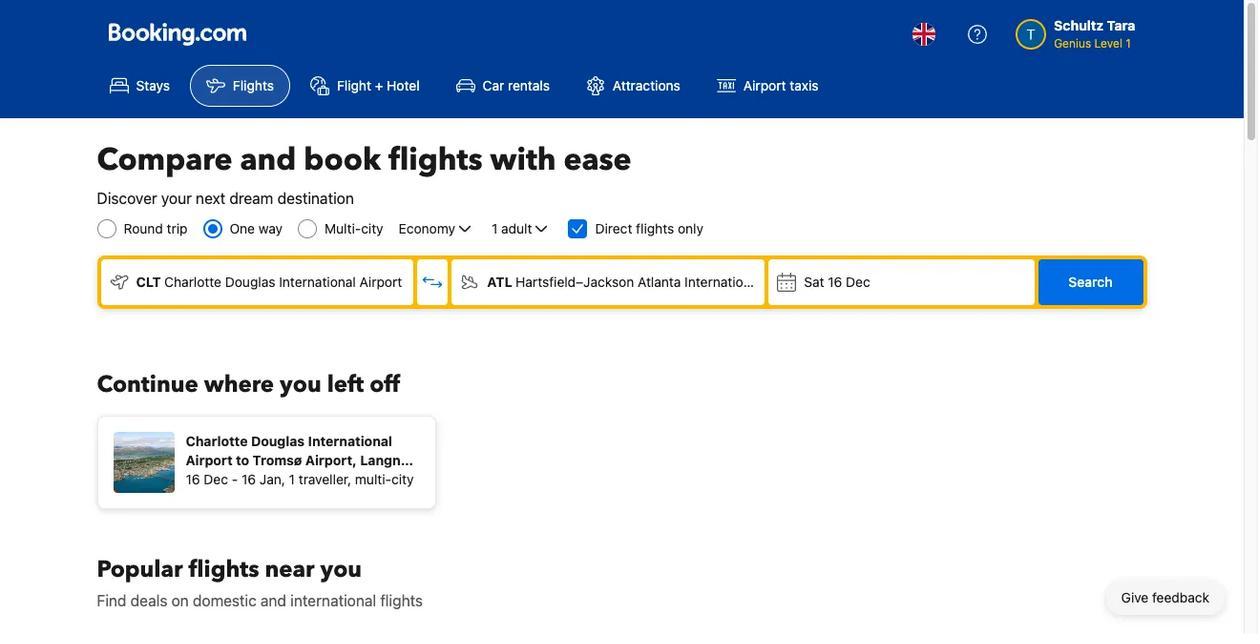 Task type: describe. For each thing, give the bounding box(es) containing it.
16 inside popup button
[[828, 274, 842, 290]]

taxis
[[790, 77, 819, 94]]

only
[[678, 221, 704, 237]]

1 adult
[[492, 221, 532, 237]]

left
[[327, 369, 364, 401]]

1 horizontal spatial city
[[391, 472, 414, 488]]

destination
[[277, 190, 354, 207]]

+
[[375, 77, 383, 94]]

near
[[265, 555, 315, 586]]

flights left only
[[636, 221, 674, 237]]

compare
[[97, 139, 232, 181]]

airport for clt charlotte douglas international airport
[[360, 274, 402, 290]]

on
[[171, 593, 189, 610]]

schultz tara genius level 1
[[1054, 17, 1136, 51]]

attractions link
[[570, 65, 697, 107]]

you inside popular flights near you find deals on domestic and international flights
[[320, 555, 362, 586]]

book
[[304, 139, 381, 181]]

atl
[[487, 274, 512, 290]]

traveller,
[[299, 472, 351, 488]]

direct flights only
[[595, 221, 704, 237]]

where
[[204, 369, 274, 401]]

atl hartsfield–jackson atlanta international airport
[[487, 274, 808, 290]]

adult
[[501, 221, 532, 237]]

and inside popular flights near you find deals on domestic and international flights
[[261, 593, 286, 610]]

way
[[259, 221, 283, 237]]

1 inside 16 dec - 16 jan, 1 traveller, multi-city link
[[289, 472, 295, 488]]

international for atlanta
[[685, 274, 762, 290]]

sat 16 dec button
[[769, 260, 1034, 305]]

genius
[[1054, 36, 1091, 51]]

airport inside 'link'
[[744, 77, 786, 94]]

stays
[[136, 77, 170, 94]]

one way
[[230, 221, 283, 237]]

continue
[[97, 369, 198, 401]]

1 inside schultz tara genius level 1
[[1126, 36, 1131, 51]]

sat 16 dec
[[804, 274, 870, 290]]

popular
[[97, 555, 183, 586]]

airport for atl hartsfield–jackson atlanta international airport
[[765, 274, 808, 290]]

next
[[196, 190, 225, 207]]

airport taxis link
[[701, 65, 835, 107]]

search button
[[1038, 260, 1143, 305]]

round trip
[[124, 221, 188, 237]]

find
[[97, 593, 127, 610]]

sat
[[804, 274, 824, 290]]

trip
[[167, 221, 188, 237]]

airport taxis
[[744, 77, 819, 94]]

round
[[124, 221, 163, 237]]

car
[[483, 77, 504, 94]]

compare and book flights with ease discover your next dream destination
[[97, 139, 632, 207]]

your
[[161, 190, 192, 207]]

with
[[490, 139, 556, 181]]

flight
[[337, 77, 371, 94]]

hotel
[[387, 77, 420, 94]]

direct
[[595, 221, 632, 237]]

flights right "international"
[[380, 593, 423, 610]]

continue where you left off
[[97, 369, 400, 401]]

multi-
[[325, 221, 361, 237]]

flights up the domestic
[[189, 555, 259, 586]]

international for douglas
[[279, 274, 356, 290]]

flights link
[[190, 65, 290, 107]]

give
[[1121, 590, 1149, 606]]

douglas
[[225, 274, 275, 290]]



Task type: vqa. For each thing, say whether or not it's contained in the screenshot.
15% discounts Applied to the price before taxes & charges discounts
no



Task type: locate. For each thing, give the bounding box(es) containing it.
flights
[[233, 77, 274, 94]]

0 horizontal spatial 16
[[186, 472, 200, 488]]

international down multi-
[[279, 274, 356, 290]]

tab list
[[97, 624, 1147, 635]]

1 inside 1 adult dropdown button
[[492, 221, 498, 237]]

0 horizontal spatial international
[[279, 274, 356, 290]]

multi-
[[355, 472, 391, 488]]

flight + hotel
[[337, 77, 420, 94]]

2 vertical spatial 1
[[289, 472, 295, 488]]

16 right the sat
[[828, 274, 842, 290]]

0 vertical spatial and
[[240, 139, 296, 181]]

popular flights near you find deals on domestic and international flights
[[97, 555, 423, 610]]

1
[[1126, 36, 1131, 51], [492, 221, 498, 237], [289, 472, 295, 488]]

dream
[[229, 190, 273, 207]]

stays link
[[93, 65, 186, 107]]

flights
[[388, 139, 483, 181], [636, 221, 674, 237], [189, 555, 259, 586], [380, 593, 423, 610]]

1 vertical spatial you
[[320, 555, 362, 586]]

jan,
[[260, 472, 285, 488]]

clt charlotte douglas international airport
[[136, 274, 402, 290]]

dec right the sat
[[846, 274, 870, 290]]

16 right -
[[241, 472, 256, 488]]

car rentals link
[[440, 65, 566, 107]]

economy
[[399, 221, 455, 237]]

international
[[279, 274, 356, 290], [685, 274, 762, 290]]

dec inside popup button
[[846, 274, 870, 290]]

international down only
[[685, 274, 762, 290]]

level
[[1095, 36, 1123, 51]]

tara
[[1107, 17, 1136, 33]]

schultz
[[1054, 17, 1104, 33]]

16
[[828, 274, 842, 290], [186, 472, 200, 488], [241, 472, 256, 488]]

atlanta
[[638, 274, 681, 290]]

and
[[240, 139, 296, 181], [261, 593, 286, 610]]

clt
[[136, 274, 161, 290]]

16 dec - 16 jan, 1 traveller, multi-city link
[[113, 421, 432, 494]]

international
[[290, 593, 376, 610]]

multi-city
[[325, 221, 383, 237]]

1 horizontal spatial 16
[[241, 472, 256, 488]]

city
[[361, 221, 383, 237], [391, 472, 414, 488]]

dec left -
[[204, 472, 228, 488]]

search
[[1069, 274, 1113, 290]]

one
[[230, 221, 255, 237]]

-
[[232, 472, 238, 488]]

city left the economy
[[361, 221, 383, 237]]

1 vertical spatial 1
[[492, 221, 498, 237]]

1 left the adult
[[492, 221, 498, 237]]

1 international from the left
[[279, 274, 356, 290]]

you
[[280, 369, 321, 401], [320, 555, 362, 586]]

16 left -
[[186, 472, 200, 488]]

discover
[[97, 190, 157, 207]]

and up dream
[[240, 139, 296, 181]]

flights inside compare and book flights with ease discover your next dream destination
[[388, 139, 483, 181]]

flights up the economy
[[388, 139, 483, 181]]

2 horizontal spatial 1
[[1126, 36, 1131, 51]]

give feedback button
[[1106, 581, 1225, 616]]

2 horizontal spatial 16
[[828, 274, 842, 290]]

you up "international"
[[320, 555, 362, 586]]

0 vertical spatial 1
[[1126, 36, 1131, 51]]

0 vertical spatial dec
[[846, 274, 870, 290]]

2 international from the left
[[685, 274, 762, 290]]

1 horizontal spatial dec
[[846, 274, 870, 290]]

1 down tara
[[1126, 36, 1131, 51]]

and down near
[[261, 593, 286, 610]]

car rentals
[[483, 77, 550, 94]]

booking.com logo image
[[108, 22, 246, 45], [108, 22, 246, 45]]

1 vertical spatial dec
[[204, 472, 228, 488]]

give feedback
[[1121, 590, 1210, 606]]

1 vertical spatial city
[[391, 472, 414, 488]]

feedback
[[1152, 590, 1210, 606]]

domestic
[[193, 593, 257, 610]]

16 dec - 16 jan, 1 traveller, multi-city
[[186, 472, 414, 488]]

dec
[[846, 274, 870, 290], [204, 472, 228, 488]]

hartsfield–jackson
[[516, 274, 634, 290]]

0 horizontal spatial 1
[[289, 472, 295, 488]]

0 vertical spatial you
[[280, 369, 321, 401]]

deals
[[131, 593, 167, 610]]

ease
[[564, 139, 632, 181]]

rentals
[[508, 77, 550, 94]]

0 vertical spatial city
[[361, 221, 383, 237]]

charlotte
[[164, 274, 221, 290]]

1 vertical spatial and
[[261, 593, 286, 610]]

airport
[[744, 77, 786, 94], [360, 274, 402, 290], [765, 274, 808, 290]]

flight + hotel link
[[294, 65, 436, 107]]

city right traveller,
[[391, 472, 414, 488]]

1 right jan,
[[289, 472, 295, 488]]

1 horizontal spatial international
[[685, 274, 762, 290]]

off
[[370, 369, 400, 401]]

you left left at left
[[280, 369, 321, 401]]

and inside compare and book flights with ease discover your next dream destination
[[240, 139, 296, 181]]

attractions
[[613, 77, 681, 94]]

1 horizontal spatial 1
[[492, 221, 498, 237]]

1 adult button
[[490, 218, 553, 241]]

0 horizontal spatial city
[[361, 221, 383, 237]]

0 horizontal spatial dec
[[204, 472, 228, 488]]



